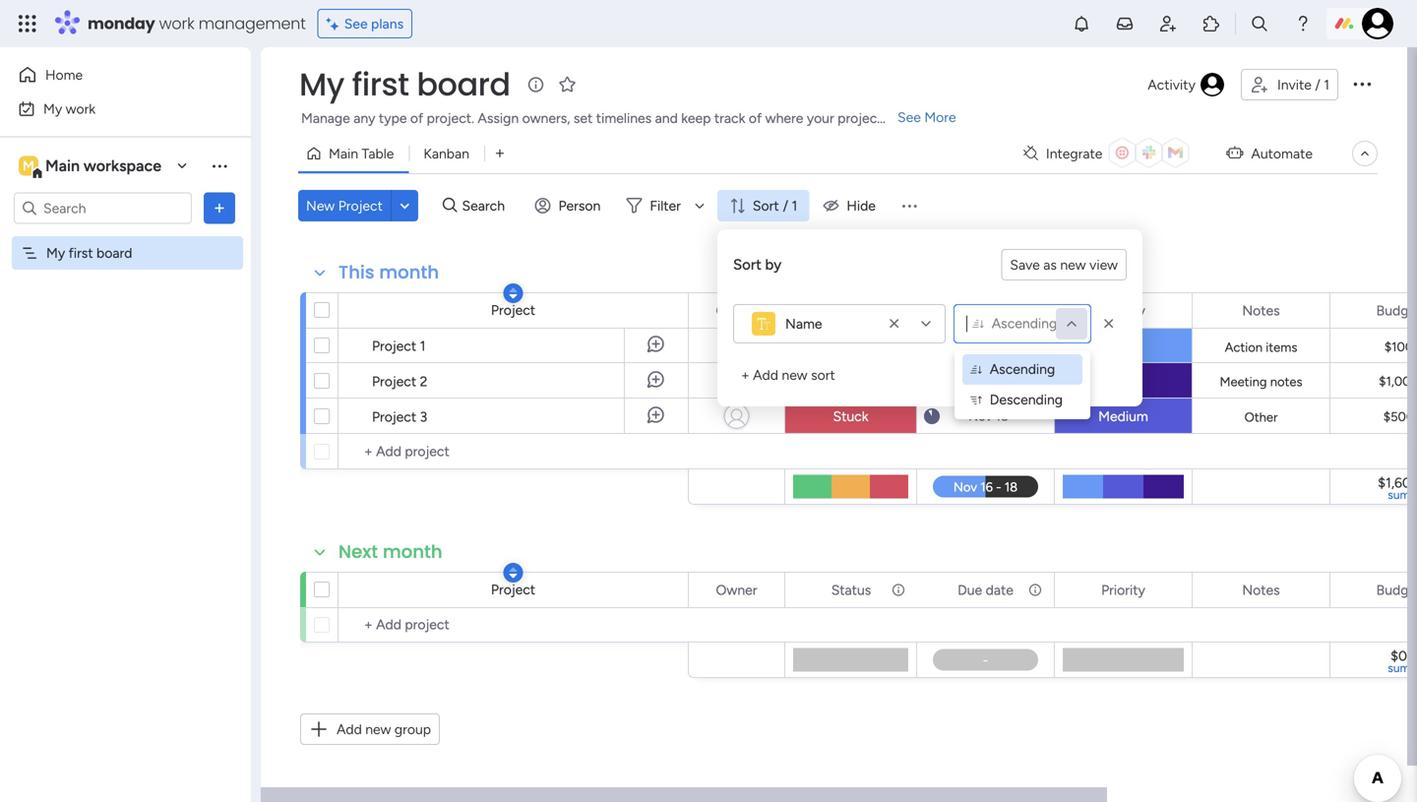 Task type: vqa. For each thing, say whether or not it's contained in the screenshot.
CREATIVE inside list box
no



Task type: locate. For each thing, give the bounding box(es) containing it.
more
[[924, 109, 956, 125]]

/ right invite
[[1315, 76, 1320, 93]]

1 right invite
[[1324, 76, 1330, 93]]

2 vertical spatial new
[[365, 721, 391, 738]]

1 vertical spatial first
[[69, 245, 93, 261]]

sort
[[753, 197, 779, 214], [733, 256, 762, 273]]

0 horizontal spatial see
[[344, 15, 368, 32]]

0 horizontal spatial new
[[365, 721, 391, 738]]

0 vertical spatial budget
[[1376, 302, 1417, 319]]

0 vertical spatial add
[[753, 367, 778, 383]]

0 vertical spatial status
[[831, 302, 871, 319]]

0 horizontal spatial my first board
[[46, 245, 132, 261]]

new inside save as new view 'button'
[[1060, 256, 1086, 273]]

project left 2
[[372, 373, 416, 390]]

1 vertical spatial sum
[[1388, 661, 1410, 675]]

due date up nov 16
[[958, 302, 1014, 319]]

$1,600
[[1378, 474, 1417, 491]]

save as new view button
[[1001, 249, 1127, 280]]

0 horizontal spatial board
[[96, 245, 132, 261]]

due date field up nov 16
[[953, 300, 1018, 321]]

add view image
[[496, 146, 504, 161]]

2 horizontal spatial 1
[[1324, 76, 1330, 93]]

see left plans
[[344, 15, 368, 32]]

meeting
[[1220, 374, 1267, 390]]

1 horizontal spatial add
[[753, 367, 778, 383]]

0 vertical spatial ascending
[[992, 315, 1057, 332]]

arrow down image
[[688, 194, 711, 217]]

column information image
[[891, 303, 906, 318], [1027, 303, 1043, 318], [1027, 582, 1043, 598]]

work right 'monday'
[[159, 12, 194, 34]]

see for see plans
[[344, 15, 368, 32]]

1 budget from the top
[[1376, 302, 1417, 319]]

0 horizontal spatial work
[[66, 100, 96, 117]]

management
[[199, 12, 306, 34]]

option
[[0, 235, 251, 239]]

main right the workspace image
[[45, 156, 80, 175]]

2 vertical spatial 1
[[420, 338, 426, 354]]

0 vertical spatial new
[[1060, 256, 1086, 273]]

priority for second priority field from the bottom
[[1101, 302, 1145, 319]]

see for see more
[[898, 109, 921, 125]]

1 vertical spatial due date field
[[953, 579, 1018, 601]]

sort up by
[[753, 197, 779, 214]]

view
[[1089, 256, 1118, 273]]

+ add new sort
[[741, 367, 835, 383]]

board
[[417, 62, 510, 106], [96, 245, 132, 261]]

1 vertical spatial due date
[[958, 582, 1014, 598]]

first
[[352, 62, 409, 106], [69, 245, 93, 261]]

Search in workspace field
[[41, 197, 164, 219]]

monday work management
[[88, 12, 306, 34]]

16
[[996, 339, 1008, 354]]

1 vertical spatial budget field
[[1371, 579, 1417, 601]]

1 vertical spatial 1
[[792, 197, 797, 214]]

1 horizontal spatial board
[[417, 62, 510, 106]]

2 owner from the top
[[716, 582, 757, 598]]

2 vertical spatial nov
[[968, 408, 992, 424]]

1 vertical spatial owner
[[716, 582, 757, 598]]

0 vertical spatial date
[[986, 302, 1014, 319]]

1 notes from the top
[[1242, 302, 1280, 319]]

manage
[[301, 110, 350, 126]]

sort / 1
[[753, 197, 797, 214]]

new project button
[[298, 190, 391, 221]]

2 status from the top
[[831, 582, 871, 598]]

filter
[[650, 197, 681, 214]]

+ add project text field down sort desc image
[[348, 613, 679, 637]]

0 vertical spatial my first board
[[299, 62, 510, 106]]

1 up 2
[[420, 338, 426, 354]]

manage any type of project. assign owners, set timelines and keep track of where your project stands.
[[301, 110, 929, 126]]

inbox image
[[1115, 14, 1135, 33]]

1 vertical spatial status
[[831, 582, 871, 598]]

work
[[159, 12, 194, 34], [66, 100, 96, 117]]

ascending down 16
[[990, 361, 1055, 377]]

add to favorites image
[[558, 74, 577, 94]]

2 of from the left
[[749, 110, 762, 126]]

0 vertical spatial + add project text field
[[348, 440, 679, 464]]

1 vertical spatial + add project text field
[[348, 613, 679, 637]]

1 inside button
[[1324, 76, 1330, 93]]

main left table
[[329, 145, 358, 162]]

status
[[831, 302, 871, 319], [831, 582, 871, 598]]

sum for $0
[[1388, 661, 1410, 675]]

1 vertical spatial add
[[337, 721, 362, 738]]

1 vertical spatial board
[[96, 245, 132, 261]]

0 vertical spatial notes field
[[1237, 300, 1285, 321]]

project
[[838, 110, 882, 126]]

see more link
[[896, 107, 958, 127]]

1 vertical spatial priority field
[[1096, 579, 1150, 601]]

1 owner field from the top
[[711, 300, 762, 321]]

1 horizontal spatial see
[[898, 109, 921, 125]]

priority for 1st priority field from the bottom
[[1101, 582, 1145, 598]]

month right this
[[379, 260, 439, 285]]

+ add project text field down 3
[[348, 440, 679, 464]]

sum
[[1388, 488, 1410, 502], [1388, 661, 1410, 675]]

board down search in workspace field
[[96, 245, 132, 261]]

workspace image
[[19, 155, 38, 177]]

1 horizontal spatial main
[[329, 145, 358, 162]]

1 horizontal spatial 1
[[792, 197, 797, 214]]

new right as
[[1060, 256, 1086, 273]]

1 vertical spatial sort
[[733, 256, 762, 273]]

add left group
[[337, 721, 362, 738]]

sum inside $1,600 sum
[[1388, 488, 1410, 502]]

my inside button
[[43, 100, 62, 117]]

board up project.
[[417, 62, 510, 106]]

0 horizontal spatial main
[[45, 156, 80, 175]]

ascending for v2 sort ascending image on the top right of the page
[[990, 361, 1055, 377]]

invite members image
[[1158, 14, 1178, 33]]

remove sort image
[[1099, 314, 1119, 334]]

1 vertical spatial status field
[[826, 579, 876, 601]]

sum for $1,600
[[1388, 488, 1410, 502]]

notifications image
[[1072, 14, 1091, 33]]

1 vertical spatial budget
[[1376, 582, 1417, 598]]

2 due from the top
[[958, 582, 982, 598]]

main
[[329, 145, 358, 162], [45, 156, 80, 175]]

main table
[[329, 145, 394, 162]]

0 vertical spatial priority field
[[1096, 300, 1150, 321]]

1 horizontal spatial first
[[352, 62, 409, 106]]

john smith image
[[1362, 8, 1393, 39]]

my work button
[[12, 93, 212, 124]]

0 horizontal spatial 1
[[420, 338, 426, 354]]

add
[[753, 367, 778, 383], [337, 721, 362, 738]]

2 sum from the top
[[1388, 661, 1410, 675]]

2 date from the top
[[986, 582, 1014, 598]]

status up working on it
[[831, 302, 871, 319]]

new inside + add new sort button
[[782, 367, 808, 383]]

Due date field
[[953, 300, 1018, 321], [953, 579, 1018, 601]]

1 vertical spatial work
[[66, 100, 96, 117]]

notes for second notes field from the bottom
[[1242, 302, 1280, 319]]

0 vertical spatial sum
[[1388, 488, 1410, 502]]

invite
[[1277, 76, 1312, 93]]

of
[[410, 110, 423, 126], [749, 110, 762, 126]]

1 vertical spatial due
[[958, 582, 982, 598]]

see
[[344, 15, 368, 32], [898, 109, 921, 125]]

1 notes field from the top
[[1237, 300, 1285, 321]]

0 vertical spatial owner field
[[711, 300, 762, 321]]

/
[[1315, 76, 1320, 93], [783, 197, 788, 214]]

owner for this month
[[716, 302, 757, 319]]

column information image for due date
[[1027, 303, 1043, 318]]

my up manage
[[299, 62, 344, 106]]

0 vertical spatial due date
[[958, 302, 1014, 319]]

search everything image
[[1250, 14, 1269, 33]]

budget field up $100
[[1371, 300, 1417, 321]]

my first board
[[299, 62, 510, 106], [46, 245, 132, 261]]

sort desc image
[[509, 566, 517, 580]]

month for this month
[[379, 260, 439, 285]]

ascending up 16
[[992, 315, 1057, 332]]

sort left by
[[733, 256, 762, 273]]

1 vertical spatial notes
[[1242, 582, 1280, 598]]

column information image for status
[[891, 303, 906, 318]]

due
[[958, 302, 982, 319], [958, 582, 982, 598]]

1 vertical spatial ascending
[[990, 361, 1055, 377]]

activity button
[[1140, 69, 1233, 100]]

new left the sort
[[782, 367, 808, 383]]

Notes field
[[1237, 300, 1285, 321], [1237, 579, 1285, 601]]

2 notes from the top
[[1242, 582, 1280, 598]]

+ Add project text field
[[348, 440, 679, 464], [348, 613, 679, 637]]

Budget field
[[1371, 300, 1417, 321], [1371, 579, 1417, 601]]

my down search in workspace field
[[46, 245, 65, 261]]

ascending
[[992, 315, 1057, 332], [990, 361, 1055, 377]]

by
[[765, 256, 782, 273]]

1 horizontal spatial work
[[159, 12, 194, 34]]

add right +
[[753, 367, 778, 383]]

due date right column information icon
[[958, 582, 1014, 598]]

1 vertical spatial new
[[782, 367, 808, 383]]

0 vertical spatial status field
[[826, 300, 876, 321]]

month right next
[[383, 539, 443, 564]]

My first board field
[[294, 62, 515, 106]]

of right type
[[410, 110, 423, 126]]

notes for first notes field from the bottom
[[1242, 582, 1280, 598]]

0 vertical spatial 1
[[1324, 76, 1330, 93]]

3
[[420, 408, 427, 425]]

integrate
[[1046, 145, 1103, 162]]

month for next month
[[383, 539, 443, 564]]

select product image
[[18, 14, 37, 33]]

v2 sort descending image
[[970, 393, 982, 407]]

0 vertical spatial month
[[379, 260, 439, 285]]

0 horizontal spatial add
[[337, 721, 362, 738]]

stands.
[[886, 110, 929, 126]]

status field up working on it
[[826, 300, 876, 321]]

see plans button
[[318, 9, 412, 38]]

/ inside button
[[1315, 76, 1320, 93]]

1 horizontal spatial of
[[749, 110, 762, 126]]

2 priority field from the top
[[1096, 579, 1150, 601]]

due right column information icon
[[958, 582, 982, 598]]

Owner field
[[711, 300, 762, 321], [711, 579, 762, 601]]

work inside my work button
[[66, 100, 96, 117]]

group
[[395, 721, 431, 738]]

2 + add project text field from the top
[[348, 613, 679, 637]]

1 vertical spatial my first board
[[46, 245, 132, 261]]

due for first due date field from the bottom
[[958, 582, 982, 598]]

owners,
[[522, 110, 570, 126]]

my down home
[[43, 100, 62, 117]]

owner
[[716, 302, 757, 319], [716, 582, 757, 598]]

due up nov 16
[[958, 302, 982, 319]]

0 horizontal spatial of
[[410, 110, 423, 126]]

1 sum from the top
[[1388, 488, 1410, 502]]

1 due date field from the top
[[953, 300, 1018, 321]]

1 + add project text field from the top
[[348, 440, 679, 464]]

see inside "button"
[[344, 15, 368, 32]]

0 horizontal spatial first
[[69, 245, 93, 261]]

nov up v2 sort descending icon
[[969, 373, 993, 389]]

0 vertical spatial due date field
[[953, 300, 1018, 321]]

my first board down search in workspace field
[[46, 245, 132, 261]]

0 vertical spatial sort
[[753, 197, 779, 214]]

main inside workspace selection element
[[45, 156, 80, 175]]

date
[[986, 302, 1014, 319], [986, 582, 1014, 598]]

/ left hide popup button
[[783, 197, 788, 214]]

work down home
[[66, 100, 96, 117]]

budget field up $0
[[1371, 579, 1417, 601]]

3 nov from the top
[[968, 408, 992, 424]]

nov for project 3
[[968, 408, 992, 424]]

Status field
[[826, 300, 876, 321], [826, 579, 876, 601]]

1 vertical spatial date
[[986, 582, 1014, 598]]

options image
[[1350, 72, 1374, 95]]

2 nov from the top
[[969, 373, 993, 389]]

1 due from the top
[[958, 302, 982, 319]]

0 vertical spatial work
[[159, 12, 194, 34]]

priority
[[1101, 302, 1145, 319], [1101, 582, 1145, 598]]

items
[[1266, 340, 1297, 355]]

my first board list box
[[0, 232, 251, 535]]

add inside button
[[337, 721, 362, 738]]

options image
[[210, 198, 229, 218]]

new left group
[[365, 721, 391, 738]]

nov down v2 sort descending icon
[[968, 408, 992, 424]]

1 vertical spatial month
[[383, 539, 443, 564]]

1 vertical spatial owner field
[[711, 579, 762, 601]]

sort for sort by
[[733, 256, 762, 273]]

nov left 16
[[969, 339, 993, 354]]

1 priority field from the top
[[1096, 300, 1150, 321]]

1 vertical spatial see
[[898, 109, 921, 125]]

$500
[[1383, 409, 1414, 425]]

0 vertical spatial owner
[[716, 302, 757, 319]]

0 vertical spatial nov
[[969, 339, 993, 354]]

1 vertical spatial nov
[[969, 373, 993, 389]]

1 vertical spatial notes field
[[1237, 579, 1285, 601]]

0 vertical spatial due
[[958, 302, 982, 319]]

action items
[[1225, 340, 1297, 355]]

and
[[655, 110, 678, 126]]

1 horizontal spatial /
[[1315, 76, 1320, 93]]

assign
[[478, 110, 519, 126]]

/ for invite
[[1315, 76, 1320, 93]]

2 priority from the top
[[1101, 582, 1145, 598]]

hide
[[847, 197, 876, 214]]

due for 1st due date field
[[958, 302, 982, 319]]

$0
[[1391, 648, 1407, 664]]

0 vertical spatial budget field
[[1371, 300, 1417, 321]]

1 vertical spatial /
[[783, 197, 788, 214]]

nov 17
[[969, 373, 1008, 389]]

1 priority from the top
[[1101, 302, 1145, 319]]

new inside add new group button
[[365, 721, 391, 738]]

1 left hide popup button
[[792, 197, 797, 214]]

working
[[810, 338, 861, 355]]

1 vertical spatial priority
[[1101, 582, 1145, 598]]

2 owner field from the top
[[711, 579, 762, 601]]

it
[[883, 338, 892, 355]]

1 date from the top
[[986, 302, 1014, 319]]

project right new
[[338, 197, 383, 214]]

activity
[[1148, 76, 1196, 93]]

see left more
[[898, 109, 921, 125]]

first down search in workspace field
[[69, 245, 93, 261]]

project 3
[[372, 408, 427, 425]]

1 owner from the top
[[716, 302, 757, 319]]

angle down image
[[400, 198, 410, 213]]

0 vertical spatial notes
[[1242, 302, 1280, 319]]

notes
[[1242, 302, 1280, 319], [1242, 582, 1280, 598]]

first up type
[[352, 62, 409, 106]]

1 horizontal spatial new
[[782, 367, 808, 383]]

budget up $0
[[1376, 582, 1417, 598]]

medium
[[1098, 408, 1148, 425]]

my
[[299, 62, 344, 106], [43, 100, 62, 117], [46, 245, 65, 261]]

0 horizontal spatial /
[[783, 197, 788, 214]]

status left column information icon
[[831, 582, 871, 598]]

1 nov from the top
[[969, 339, 993, 354]]

Priority field
[[1096, 300, 1150, 321], [1096, 579, 1150, 601]]

due date field right column information icon
[[953, 579, 1018, 601]]

status field left column information icon
[[826, 579, 876, 601]]

my first board up type
[[299, 62, 510, 106]]

2 horizontal spatial new
[[1060, 256, 1086, 273]]

0 vertical spatial see
[[344, 15, 368, 32]]

where
[[765, 110, 803, 126]]

0 vertical spatial /
[[1315, 76, 1320, 93]]

see plans
[[344, 15, 404, 32]]

main inside button
[[329, 145, 358, 162]]

0 vertical spatial priority
[[1101, 302, 1145, 319]]

1 for invite / 1
[[1324, 76, 1330, 93]]

v2 sort ascending image
[[970, 363, 982, 377]]

of right track
[[749, 110, 762, 126]]

new
[[1060, 256, 1086, 273], [782, 367, 808, 383], [365, 721, 391, 738]]

budget up $100
[[1376, 302, 1417, 319]]

project inside button
[[338, 197, 383, 214]]



Task type: describe. For each thing, give the bounding box(es) containing it.
project 1
[[372, 338, 426, 354]]

collapse board header image
[[1357, 146, 1373, 161]]

owner field for next month
[[711, 579, 762, 601]]

1 horizontal spatial my first board
[[299, 62, 510, 106]]

Search field
[[457, 192, 516, 219]]

this month
[[339, 260, 439, 285]]

project down sort desc icon
[[491, 302, 535, 318]]

main for main workspace
[[45, 156, 80, 175]]

set
[[574, 110, 593, 126]]

add new group
[[337, 721, 431, 738]]

dapulse integrations image
[[1023, 146, 1038, 161]]

Next month field
[[334, 539, 447, 565]]

v2 overdue deadline image
[[924, 337, 940, 356]]

this
[[339, 260, 375, 285]]

my first board inside list box
[[46, 245, 132, 261]]

2 due date field from the top
[[953, 579, 1018, 601]]

done
[[834, 372, 867, 389]]

$100
[[1384, 339, 1413, 355]]

new project
[[306, 197, 383, 214]]

stuck
[[833, 408, 869, 425]]

hide button
[[815, 190, 888, 221]]

help image
[[1293, 14, 1313, 33]]

main for main table
[[329, 145, 358, 162]]

1 for sort / 1
[[792, 197, 797, 214]]

as
[[1043, 256, 1057, 273]]

1 of from the left
[[410, 110, 423, 126]]

+ add new sort button
[[733, 359, 843, 391]]

2 due date from the top
[[958, 582, 1014, 598]]

monday
[[88, 12, 155, 34]]

1 status field from the top
[[826, 300, 876, 321]]

meeting notes
[[1220, 374, 1302, 390]]

track
[[714, 110, 745, 126]]

/ for sort
[[783, 197, 788, 214]]

first inside list box
[[69, 245, 93, 261]]

descending
[[990, 391, 1063, 408]]

2 status field from the top
[[826, 579, 876, 601]]

2
[[420, 373, 428, 390]]

new for view
[[1060, 256, 1086, 273]]

2 budget field from the top
[[1371, 579, 1417, 601]]

save
[[1010, 256, 1040, 273]]

sort
[[811, 367, 835, 383]]

new for sort
[[782, 367, 808, 383]]

18
[[995, 408, 1009, 424]]

17
[[996, 373, 1008, 389]]

m
[[23, 157, 34, 174]]

nov 18
[[968, 408, 1009, 424]]

kanban button
[[409, 138, 484, 169]]

name
[[785, 315, 822, 332]]

workspace
[[84, 156, 161, 175]]

person
[[559, 197, 601, 214]]

v2 search image
[[443, 195, 457, 217]]

sort for sort / 1
[[753, 197, 779, 214]]

$1,600 sum
[[1378, 474, 1417, 502]]

+
[[741, 367, 750, 383]]

new
[[306, 197, 335, 214]]

main table button
[[298, 138, 409, 169]]

kanban
[[424, 145, 469, 162]]

project 2
[[372, 373, 428, 390]]

filter button
[[618, 190, 711, 221]]

This month field
[[334, 260, 444, 285]]

menu image
[[899, 196, 919, 216]]

table
[[362, 145, 394, 162]]

autopilot image
[[1227, 140, 1243, 165]]

show board description image
[[524, 75, 548, 94]]

on
[[864, 338, 880, 355]]

work for my
[[66, 100, 96, 117]]

your
[[807, 110, 834, 126]]

person button
[[527, 190, 612, 221]]

v2 sort ascending image
[[972, 317, 984, 331]]

nov 16
[[969, 339, 1008, 354]]

add new group button
[[300, 713, 440, 745]]

invite / 1
[[1277, 76, 1330, 93]]

ascending for v2 sort ascending icon at right
[[992, 315, 1057, 332]]

timelines
[[596, 110, 652, 126]]

0 vertical spatial first
[[352, 62, 409, 106]]

sort by
[[733, 256, 782, 273]]

main workspace
[[45, 156, 161, 175]]

see more
[[898, 109, 956, 125]]

board inside list box
[[96, 245, 132, 261]]

1 status from the top
[[831, 302, 871, 319]]

keep
[[681, 110, 711, 126]]

any
[[354, 110, 375, 126]]

project down sort desc image
[[491, 581, 535, 598]]

nov for project 2
[[969, 373, 993, 389]]

my work
[[43, 100, 96, 117]]

type
[[379, 110, 407, 126]]

next
[[339, 539, 378, 564]]

invite / 1 button
[[1241, 69, 1338, 100]]

sort desc image
[[509, 286, 517, 300]]

0 vertical spatial board
[[417, 62, 510, 106]]

$1,000
[[1379, 373, 1417, 389]]

owner for next month
[[716, 582, 757, 598]]

project left 3
[[372, 408, 416, 425]]

column information image
[[891, 582, 906, 598]]

owner field for this month
[[711, 300, 762, 321]]

work for monday
[[159, 12, 194, 34]]

apps image
[[1202, 14, 1221, 33]]

home button
[[12, 59, 212, 91]]

1 due date from the top
[[958, 302, 1014, 319]]

2 notes field from the top
[[1237, 579, 1285, 601]]

project.
[[427, 110, 474, 126]]

workspace options image
[[210, 156, 229, 175]]

working on it
[[810, 338, 892, 355]]

workspace selection element
[[19, 154, 164, 180]]

add inside button
[[753, 367, 778, 383]]

project up project 2 at the left top of page
[[372, 338, 416, 354]]

save as new view
[[1010, 256, 1118, 273]]

$0 sum
[[1388, 648, 1410, 675]]

home
[[45, 66, 83, 83]]

2 budget from the top
[[1376, 582, 1417, 598]]

plans
[[371, 15, 404, 32]]

1 budget field from the top
[[1371, 300, 1417, 321]]

notes
[[1270, 374, 1302, 390]]

action
[[1225, 340, 1263, 355]]

next month
[[339, 539, 443, 564]]

my inside list box
[[46, 245, 65, 261]]



